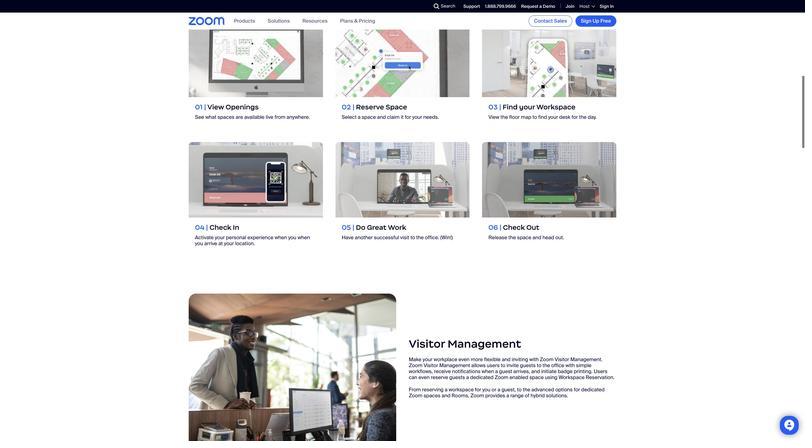 Task type: vqa. For each thing, say whether or not it's contained in the screenshot.


Task type: locate. For each thing, give the bounding box(es) containing it.
to left find
[[533, 114, 537, 120]]

0 horizontal spatial even
[[419, 374, 430, 381]]

space inside 06 | check out release the space and head out.
[[518, 234, 532, 241]]

anywhere.
[[287, 114, 310, 120]]

0 horizontal spatial check
[[210, 223, 231, 232]]

you
[[288, 234, 297, 241], [195, 240, 203, 247], [483, 387, 491, 393]]

space for check
[[518, 234, 532, 241]]

to left of
[[517, 387, 522, 393]]

a right select
[[358, 114, 361, 120]]

experience
[[248, 234, 274, 241]]

management
[[448, 337, 522, 351], [440, 362, 470, 369]]

with right inviting
[[530, 356, 539, 363]]

provides
[[486, 393, 506, 399]]

workspace up desk
[[537, 103, 576, 111]]

check
[[210, 223, 231, 232], [503, 223, 525, 232]]

| inside 06 | check out release the space and head out.
[[500, 223, 502, 232]]

0 horizontal spatial view
[[208, 103, 224, 111]]

0 vertical spatial workspace
[[537, 103, 576, 111]]

and left claim
[[377, 114, 386, 120]]

0 vertical spatial spaces
[[218, 114, 235, 120]]

space down "out"
[[518, 234, 532, 241]]

1 vertical spatial workspace
[[559, 374, 585, 381]]

or
[[492, 387, 497, 393]]

visitor management
[[409, 337, 522, 351]]

search image
[[434, 3, 440, 9]]

0 horizontal spatial spaces
[[218, 114, 235, 120]]

arrives,
[[514, 368, 530, 375]]

solutions.
[[546, 393, 569, 399]]

| inside 05 | do great work have another successful visit to the office. (win!)
[[353, 223, 355, 232]]

zoom up the can
[[409, 362, 423, 369]]

and left rooms,
[[442, 393, 451, 399]]

receive
[[434, 368, 451, 375]]

your
[[520, 103, 535, 111], [549, 114, 559, 120], [413, 114, 422, 120], [215, 234, 225, 241], [224, 240, 234, 247], [423, 356, 433, 363]]

and left initiate
[[532, 368, 540, 375]]

0 horizontal spatial when
[[275, 234, 287, 241]]

2 check from the left
[[503, 223, 525, 232]]

space inside 02 | reserve space select a space and claim it for your needs.
[[362, 114, 376, 120]]

| for view openings
[[204, 103, 206, 111]]

zoom logo image
[[189, 17, 225, 25]]

sign left up
[[581, 18, 592, 24]]

from
[[409, 387, 421, 393]]

| inside 02 | reserve space select a space and claim it for your needs.
[[353, 103, 355, 111]]

0 vertical spatial in
[[611, 3, 614, 9]]

sign
[[600, 3, 609, 9], [581, 18, 592, 24]]

printing.
[[574, 368, 593, 375]]

and
[[377, 114, 386, 120], [533, 234, 542, 241], [502, 356, 511, 363], [532, 368, 540, 375], [442, 393, 451, 399]]

spaces right from
[[424, 393, 441, 399]]

for right desk
[[572, 114, 578, 120]]

for right it
[[405, 114, 411, 120]]

options
[[556, 387, 573, 393]]

01 | view openings see what spaces are available live from anywhere.
[[195, 103, 310, 120]]

| right 02
[[353, 103, 355, 111]]

and up 'guest'
[[502, 356, 511, 363]]

management inside 'make your workplace even more flexible and inviting with zoom visitor management. zoom visitor management allows users to invite guests to the office with simple workflows, receive notifications when a guest arrives, and initiate badge printing. users can even reserve guests a dedicated zoom enabled space using workspace reservation.'
[[440, 362, 470, 369]]

solutions button
[[268, 18, 290, 24]]

release
[[489, 234, 508, 241]]

the inside 05 | do great work have another successful visit to the office. (win!)
[[417, 234, 424, 241]]

1 horizontal spatial dedicated
[[582, 387, 605, 393]]

0 vertical spatial dedicated
[[470, 374, 494, 381]]

1 vertical spatial spaces
[[424, 393, 441, 399]]

sign up 'free'
[[600, 3, 609, 9]]

check inside 04 | check in activate your personal experience when you when you arrive at your location.
[[210, 223, 231, 232]]

1 vertical spatial view
[[489, 114, 500, 120]]

the left office.
[[417, 234, 424, 241]]

1 vertical spatial management
[[440, 362, 470, 369]]

zoom
[[540, 356, 554, 363], [409, 362, 423, 369], [495, 374, 509, 381], [409, 393, 423, 399], [471, 393, 484, 399]]

reserve
[[356, 103, 384, 111]]

for
[[572, 114, 578, 120], [405, 114, 411, 120], [475, 387, 482, 393], [574, 387, 580, 393]]

01
[[195, 103, 203, 111]]

desk
[[560, 114, 571, 120]]

plans & pricing link
[[340, 18, 376, 24]]

0 horizontal spatial with
[[530, 356, 539, 363]]

| right 04
[[206, 223, 208, 232]]

2 vertical spatial space
[[530, 374, 544, 381]]

floor
[[510, 114, 520, 120]]

floor plan on a mobile device image
[[483, 22, 617, 97]]

claim
[[387, 114, 400, 120]]

dedicated down allows at the right bottom of page
[[470, 374, 494, 381]]

scanning a qr code on the computer image
[[189, 142, 323, 218]]

0 vertical spatial even
[[459, 356, 470, 363]]

0 vertical spatial management
[[448, 337, 522, 351]]

check up "at"
[[210, 223, 231, 232]]

the left hybrid
[[523, 387, 531, 393]]

sales
[[554, 18, 567, 24]]

host button
[[580, 3, 595, 9]]

space
[[386, 103, 407, 111]]

management up reserve
[[440, 362, 470, 369]]

another
[[355, 234, 373, 241]]

check up release
[[503, 223, 525, 232]]

| right 01
[[204, 103, 206, 111]]

in up personal
[[233, 223, 239, 232]]

1 vertical spatial in
[[233, 223, 239, 232]]

| right 03
[[500, 103, 501, 111]]

guests up enabled
[[520, 362, 536, 369]]

your right activate
[[215, 234, 225, 241]]

| right 05
[[353, 223, 355, 232]]

guest
[[500, 368, 513, 375]]

in
[[611, 3, 614, 9], [233, 223, 239, 232]]

check for check in
[[210, 223, 231, 232]]

the inside 06 | check out release the space and head out.
[[509, 234, 516, 241]]

your right make
[[423, 356, 433, 363]]

support
[[464, 3, 480, 9]]

to
[[533, 114, 537, 120], [411, 234, 415, 241], [501, 362, 506, 369], [537, 362, 542, 369], [517, 387, 522, 393]]

the left floor
[[501, 114, 508, 120]]

even right the can
[[419, 374, 430, 381]]

sign in link
[[600, 3, 614, 9]]

to inside the 03 | find your workspace view the floor map to find your desk for the day.
[[533, 114, 537, 120]]

from
[[275, 114, 286, 120]]

0 vertical spatial guests
[[520, 362, 536, 369]]

1 vertical spatial guests
[[450, 374, 465, 381]]

zoom down the can
[[409, 393, 423, 399]]

None search field
[[411, 1, 436, 11]]

1 horizontal spatial in
[[611, 3, 614, 9]]

1 horizontal spatial view
[[489, 114, 500, 120]]

2 horizontal spatial you
[[483, 387, 491, 393]]

plans & pricing
[[340, 18, 376, 24]]

your up map
[[520, 103, 535, 111]]

workspace
[[537, 103, 576, 111], [559, 374, 585, 381]]

great
[[367, 223, 387, 232]]

1 check from the left
[[210, 223, 231, 232]]

1 vertical spatial dedicated
[[582, 387, 605, 393]]

guests up "workspace"
[[450, 374, 465, 381]]

space down reserve
[[362, 114, 376, 120]]

1 horizontal spatial check
[[503, 223, 525, 232]]

a right or
[[498, 387, 501, 393]]

map
[[521, 114, 532, 120]]

check inside 06 | check out release the space and head out.
[[503, 223, 525, 232]]

the right release
[[509, 234, 516, 241]]

with
[[530, 356, 539, 363], [566, 362, 575, 369]]

1 horizontal spatial sign
[[600, 3, 609, 9]]

0 vertical spatial space
[[362, 114, 376, 120]]

the left office
[[543, 362, 550, 369]]

and inside 06 | check out release the space and head out.
[[533, 234, 542, 241]]

host
[[580, 3, 590, 9]]

0 vertical spatial sign
[[600, 3, 609, 9]]

products button
[[234, 18, 255, 24]]

when
[[275, 234, 287, 241], [298, 234, 310, 241], [482, 368, 494, 375]]

reserving
[[422, 387, 444, 393]]

space inside 'make your workplace even more flexible and inviting with zoom visitor management. zoom visitor management allows users to invite guests to the office with simple workflows, receive notifications when a guest arrives, and initiate badge printing. users can even reserve guests a dedicated zoom enabled space using workspace reservation.'
[[530, 374, 544, 381]]

check for check out
[[503, 223, 525, 232]]

activate
[[195, 234, 214, 241]]

to right visit
[[411, 234, 415, 241]]

even up notifications
[[459, 356, 470, 363]]

the left day. on the right of the page
[[579, 114, 587, 120]]

1 vertical spatial space
[[518, 234, 532, 241]]

guests
[[520, 362, 536, 369], [450, 374, 465, 381]]

management up more
[[448, 337, 522, 351]]

visitor up make
[[409, 337, 445, 351]]

your inside 02 | reserve space select a space and claim it for your needs.
[[413, 114, 422, 120]]

1 horizontal spatial spaces
[[424, 393, 441, 399]]

view
[[208, 103, 224, 111], [489, 114, 500, 120]]

0 vertical spatial view
[[208, 103, 224, 111]]

openings
[[226, 103, 259, 111]]

contact sales link
[[529, 15, 573, 27]]

1 horizontal spatial even
[[459, 356, 470, 363]]

1 vertical spatial sign
[[581, 18, 592, 24]]

view up the what
[[208, 103, 224, 111]]

to for for
[[517, 387, 522, 393]]

spaces inside from reserving a workspace for you or a guest, to the advanced options for dedicated zoom spaces and rooms, zoom provides a range of hybrid solutions.
[[424, 393, 441, 399]]

2 horizontal spatial when
[[482, 368, 494, 375]]

space for reserve
[[362, 114, 376, 120]]

view down 03
[[489, 114, 500, 120]]

spaces left are
[[218, 114, 235, 120]]

06 | check out release the space and head out.
[[489, 223, 565, 241]]

advanced
[[532, 387, 555, 393]]

workspace inside 'make your workplace even more flexible and inviting with zoom visitor management. zoom visitor management allows users to invite guests to the office with simple workflows, receive notifications when a guest arrives, and initiate badge printing. users can even reserve guests a dedicated zoom enabled space using workspace reservation.'
[[559, 374, 585, 381]]

dedicated down reservation.
[[582, 387, 605, 393]]

to inside 05 | do great work have another successful visit to the office. (win!)
[[411, 234, 415, 241]]

guest,
[[502, 387, 516, 393]]

from reserving a workspace for you or a guest, to the advanced options for dedicated zoom spaces and rooms, zoom provides a range of hybrid solutions.
[[409, 387, 605, 399]]

in up 'free'
[[611, 3, 614, 9]]

support link
[[464, 3, 480, 9]]

dedicated inside from reserving a workspace for you or a guest, to the advanced options for dedicated zoom spaces and rooms, zoom provides a range of hybrid solutions.
[[582, 387, 605, 393]]

your left needs.
[[413, 114, 422, 120]]

04
[[195, 223, 205, 232]]

1.888.799.9666 link
[[485, 3, 516, 9]]

simple
[[576, 362, 592, 369]]

| inside the 03 | find your workspace view the floor map to find your desk for the day.
[[500, 103, 501, 111]]

and inside 02 | reserve space select a space and claim it for your needs.
[[377, 114, 386, 120]]

| inside 04 | check in activate your personal experience when you when you arrive at your location.
[[206, 223, 208, 232]]

work
[[388, 223, 407, 232]]

to inside from reserving a workspace for you or a guest, to the advanced options for dedicated zoom spaces and rooms, zoom provides a range of hybrid solutions.
[[517, 387, 522, 393]]

out.
[[556, 234, 565, 241]]

spaces
[[218, 114, 235, 120], [424, 393, 441, 399]]

workspace up options
[[559, 374, 585, 381]]

0 horizontal spatial in
[[233, 223, 239, 232]]

space up advanced
[[530, 374, 544, 381]]

| inside 01 | view openings see what spaces are available live from anywhere.
[[204, 103, 206, 111]]

request
[[522, 3, 539, 9]]

and down "out"
[[533, 234, 542, 241]]

with right office
[[566, 362, 575, 369]]

| right 06
[[500, 223, 502, 232]]

0 horizontal spatial sign
[[581, 18, 592, 24]]

0 horizontal spatial dedicated
[[470, 374, 494, 381]]

visitor management image
[[189, 294, 397, 442]]

space
[[362, 114, 376, 120], [518, 234, 532, 241], [530, 374, 544, 381]]



Task type: describe. For each thing, give the bounding box(es) containing it.
a up "workspace"
[[466, 374, 469, 381]]

what
[[205, 114, 216, 120]]

reserving a desk on the computer image
[[336, 22, 470, 97]]

join link
[[566, 3, 575, 9]]

contact sales
[[534, 18, 567, 24]]

available
[[244, 114, 265, 120]]

and inside from reserving a workspace for you or a guest, to the advanced options for dedicated zoom spaces and rooms, zoom provides a range of hybrid solutions.
[[442, 393, 451, 399]]

sign for sign in
[[600, 3, 609, 9]]

resources
[[303, 18, 328, 24]]

for right options
[[574, 387, 580, 393]]

hybrid
[[531, 393, 545, 399]]

1 horizontal spatial guests
[[520, 362, 536, 369]]

your right find
[[549, 114, 559, 120]]

management.
[[571, 356, 603, 363]]

a right the reserving
[[445, 387, 448, 393]]

select
[[342, 114, 357, 120]]

sign up free
[[581, 18, 611, 24]]

a left 'guest'
[[496, 368, 498, 375]]

make
[[409, 356, 422, 363]]

dedicated inside 'make your workplace even more flexible and inviting with zoom visitor management. zoom visitor management allows users to invite guests to the office with simple workflows, receive notifications when a guest arrives, and initiate badge printing. users can even reserve guests a dedicated zoom enabled space using workspace reservation.'
[[470, 374, 494, 381]]

initiate
[[542, 368, 557, 375]]

when inside 'make your workplace even more flexible and inviting with zoom visitor management. zoom visitor management allows users to invite guests to the office with simple workflows, receive notifications when a guest arrives, and initiate badge printing. users can even reserve guests a dedicated zoom enabled space using workspace reservation.'
[[482, 368, 494, 375]]

the inside from reserving a workspace for you or a guest, to the advanced options for dedicated zoom spaces and rooms, zoom provides a range of hybrid solutions.
[[523, 387, 531, 393]]

search
[[441, 3, 456, 9]]

see
[[195, 114, 204, 120]]

up
[[593, 18, 600, 24]]

enabled
[[510, 374, 529, 381]]

personal
[[226, 234, 246, 241]]

| for check out
[[500, 223, 502, 232]]

head
[[543, 234, 555, 241]]

a inside 02 | reserve space select a space and claim it for your needs.
[[358, 114, 361, 120]]

have
[[342, 234, 354, 241]]

you inside from reserving a workspace for you or a guest, to the advanced options for dedicated zoom spaces and rooms, zoom provides a range of hybrid solutions.
[[483, 387, 491, 393]]

0 horizontal spatial guests
[[450, 374, 465, 381]]

(win!)
[[441, 234, 453, 241]]

badge
[[558, 368, 573, 375]]

visitor up reserve
[[424, 362, 438, 369]]

day.
[[588, 114, 597, 120]]

02 | reserve space select a space and claim it for your needs.
[[342, 103, 439, 120]]

0 horizontal spatial you
[[195, 240, 203, 247]]

to right 'arrives,'
[[537, 362, 542, 369]]

free
[[601, 18, 611, 24]]

1 horizontal spatial with
[[566, 362, 575, 369]]

04 | check in activate your personal experience when you when you arrive at your location.
[[195, 223, 310, 247]]

rooms,
[[452, 393, 470, 399]]

floor plans on a computer screen image
[[189, 22, 323, 97]]

man on the computer screen image
[[336, 142, 470, 218]]

sign for sign up free
[[581, 18, 592, 24]]

| for find your workspace
[[500, 103, 501, 111]]

flexible
[[484, 356, 501, 363]]

spaces inside 01 | view openings see what spaces are available live from anywhere.
[[218, 114, 235, 120]]

workflows,
[[409, 368, 433, 375]]

users
[[594, 368, 608, 375]]

workspace inside the 03 | find your workspace view the floor map to find your desk for the day.
[[537, 103, 576, 111]]

notifications
[[452, 368, 481, 375]]

06
[[489, 223, 498, 232]]

sign up free link
[[576, 15, 617, 27]]

at
[[219, 240, 223, 247]]

reserve
[[431, 374, 448, 381]]

pricing
[[359, 18, 376, 24]]

visitor up badge
[[555, 356, 570, 363]]

office
[[552, 362, 565, 369]]

1 horizontal spatial you
[[288, 234, 297, 241]]

do
[[356, 223, 366, 232]]

checked out screens on the computer image
[[483, 142, 617, 218]]

resources button
[[303, 18, 328, 24]]

the inside 'make your workplace even more flexible and inviting with zoom visitor management. zoom visitor management allows users to invite guests to the office with simple workflows, receive notifications when a guest arrives, and initiate badge printing. users can even reserve guests a dedicated zoom enabled space using workspace reservation.'
[[543, 362, 550, 369]]

1 vertical spatial even
[[419, 374, 430, 381]]

allows
[[472, 362, 486, 369]]

05
[[342, 223, 351, 232]]

03
[[489, 103, 498, 111]]

join
[[566, 3, 575, 9]]

to for work
[[411, 234, 415, 241]]

visit
[[400, 234, 410, 241]]

range
[[511, 393, 524, 399]]

02
[[342, 103, 351, 111]]

zoom right rooms,
[[471, 393, 484, 399]]

successful
[[374, 234, 399, 241]]

a left the range
[[507, 393, 510, 399]]

users
[[487, 362, 500, 369]]

make your workplace even more flexible and inviting with zoom visitor management. zoom visitor management allows users to invite guests to the office with simple workflows, receive notifications when a guest arrives, and initiate badge printing. users can even reserve guests a dedicated zoom enabled space using workspace reservation.
[[409, 356, 615, 381]]

location.
[[235, 240, 255, 247]]

| for reserve space
[[353, 103, 355, 111]]

to for workspace
[[533, 114, 537, 120]]

live
[[266, 114, 274, 120]]

in inside 04 | check in activate your personal experience when you when you arrive at your location.
[[233, 223, 239, 232]]

more
[[471, 356, 483, 363]]

reservation.
[[586, 374, 615, 381]]

find
[[539, 114, 547, 120]]

view inside 01 | view openings see what spaces are available live from anywhere.
[[208, 103, 224, 111]]

request a demo
[[522, 3, 556, 9]]

zoom up 'guest,'
[[495, 374, 509, 381]]

are
[[236, 114, 243, 120]]

view inside the 03 | find your workspace view the floor map to find your desk for the day.
[[489, 114, 500, 120]]

a left demo
[[540, 3, 542, 9]]

to left the invite
[[501, 362, 506, 369]]

can
[[409, 374, 418, 381]]

invite
[[507, 362, 519, 369]]

for inside the 03 | find your workspace view the floor map to find your desk for the day.
[[572, 114, 578, 120]]

1 horizontal spatial when
[[298, 234, 310, 241]]

| for check in
[[206, 223, 208, 232]]

arrive
[[204, 240, 217, 247]]

&
[[354, 18, 358, 24]]

zoom up initiate
[[540, 356, 554, 363]]

search image
[[434, 3, 440, 9]]

products
[[234, 18, 255, 24]]

inviting
[[512, 356, 529, 363]]

03 | find your workspace view the floor map to find your desk for the day.
[[489, 103, 597, 120]]

your inside 'make your workplace even more flexible and inviting with zoom visitor management. zoom visitor management allows users to invite guests to the office with simple workflows, receive notifications when a guest arrives, and initiate badge printing. users can even reserve guests a dedicated zoom enabled space using workspace reservation.'
[[423, 356, 433, 363]]

contact
[[534, 18, 553, 24]]

for left or
[[475, 387, 482, 393]]

workspace
[[449, 387, 474, 393]]

it
[[401, 114, 404, 120]]

sign in
[[600, 3, 614, 9]]

your right "at"
[[224, 240, 234, 247]]

for inside 02 | reserve space select a space and claim it for your needs.
[[405, 114, 411, 120]]

demo
[[543, 3, 556, 9]]

plans
[[340, 18, 353, 24]]

1.888.799.9666
[[485, 3, 516, 9]]

| for do great work
[[353, 223, 355, 232]]



